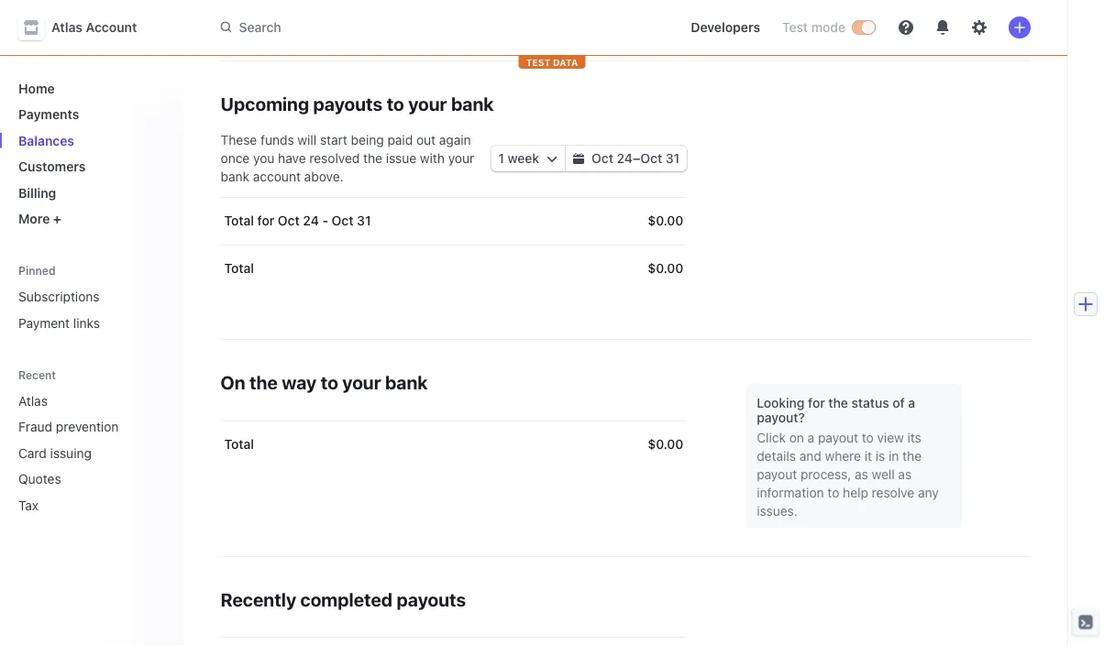 Task type: describe. For each thing, give the bounding box(es) containing it.
account
[[86, 20, 137, 35]]

notifications image
[[935, 20, 950, 35]]

card issuing
[[18, 446, 92, 461]]

customers
[[18, 159, 86, 174]]

total for second row from the top of the page
[[224, 261, 254, 276]]

2 $0.00 from the top
[[648, 261, 683, 276]]

it
[[864, 449, 872, 464]]

once
[[221, 151, 250, 166]]

card issuing link
[[11, 438, 144, 468]]

1 horizontal spatial a
[[908, 395, 915, 410]]

mode
[[811, 20, 845, 35]]

details
[[757, 449, 796, 464]]

2 as from the left
[[898, 467, 912, 482]]

core navigation links element
[[11, 73, 169, 234]]

3 $0.00 from the top
[[648, 437, 683, 452]]

0 vertical spatial 31
[[666, 151, 680, 166]]

links
[[73, 315, 100, 331]]

quotes
[[18, 472, 61, 487]]

–
[[633, 151, 640, 166]]

1 vertical spatial payout
[[757, 467, 797, 482]]

prevention
[[56, 420, 119, 435]]

click
[[757, 431, 786, 446]]

to down process,
[[827, 486, 839, 501]]

way
[[282, 371, 317, 393]]

card
[[18, 446, 47, 461]]

your inside these funds will start being paid out again once you have resolved the issue with your bank account above.
[[448, 151, 474, 166]]

0 horizontal spatial a
[[808, 431, 814, 446]]

1 vertical spatial payouts
[[397, 589, 466, 610]]

payment links link
[[11, 308, 169, 338]]

being
[[351, 132, 384, 148]]

completed
[[300, 589, 393, 610]]

test mode
[[782, 20, 845, 35]]

-
[[322, 213, 328, 228]]

these funds will start being paid out again once you have resolved the issue with your bank account above.
[[221, 132, 474, 184]]

status
[[851, 395, 889, 410]]

3 row from the top
[[221, 421, 687, 469]]

more +
[[18, 211, 61, 226]]

pinned
[[18, 264, 56, 277]]

bank inside these funds will start being paid out again once you have resolved the issue with your bank account above.
[[221, 169, 249, 184]]

atlas account button
[[18, 15, 155, 40]]

account
[[253, 169, 301, 184]]

2 row from the top
[[221, 245, 687, 293]]

help image
[[899, 20, 913, 35]]

grid containing total for
[[221, 197, 687, 293]]

the inside these funds will start being paid out again once you have resolved the issue with your bank account above.
[[363, 151, 382, 166]]

tax
[[18, 498, 39, 513]]

billing link
[[11, 178, 169, 208]]

for for looking
[[808, 395, 825, 410]]

1 week
[[498, 151, 539, 166]]

1 week button
[[491, 146, 565, 171]]

billing
[[18, 185, 56, 200]]

week
[[508, 151, 539, 166]]

payments
[[18, 107, 79, 122]]

resolve
[[872, 486, 914, 501]]

you
[[253, 151, 275, 166]]

looking
[[757, 395, 805, 410]]

recently
[[221, 589, 296, 610]]

developers
[[691, 20, 760, 35]]

data
[[553, 57, 578, 67]]

funds
[[260, 132, 294, 148]]

any
[[918, 486, 939, 501]]

above.
[[304, 169, 343, 184]]

where
[[825, 449, 861, 464]]

looking for the status of a payout? click on a payout to view its details and where it is in the payout process, as well as information to help resolve any issues.
[[757, 395, 939, 519]]

on
[[221, 371, 245, 393]]

balances
[[18, 133, 74, 148]]

subscriptions link
[[11, 282, 169, 312]]

is
[[876, 449, 885, 464]]

1 $0.00 from the top
[[648, 213, 683, 228]]

the right on
[[249, 371, 278, 393]]

home link
[[11, 73, 169, 103]]

upcoming payouts to your bank
[[221, 93, 494, 114]]

atlas for atlas
[[18, 393, 48, 409]]

will
[[297, 132, 317, 148]]

on the way to your bank
[[221, 371, 428, 393]]

recent
[[18, 368, 56, 381]]

with
[[420, 151, 445, 166]]

to right way
[[321, 371, 338, 393]]

on
[[789, 431, 804, 446]]

oct 24 – oct 31
[[592, 151, 680, 166]]

test
[[782, 20, 808, 35]]

paid
[[387, 132, 413, 148]]

fraud
[[18, 420, 52, 435]]

Search text field
[[210, 11, 661, 44]]



Task type: locate. For each thing, give the bounding box(es) containing it.
total for oct 24 - oct 31
[[224, 213, 371, 228]]

atlas account
[[51, 20, 137, 35]]

recently completed payouts
[[221, 589, 466, 610]]

subscriptions
[[18, 289, 100, 304]]

1 vertical spatial $0.00
[[648, 261, 683, 276]]

settings image
[[972, 20, 987, 35]]

svg image inside 1 week popup button
[[547, 153, 558, 164]]

payment
[[18, 315, 70, 331]]

payout up where
[[818, 431, 858, 446]]

0 horizontal spatial svg image
[[547, 153, 558, 164]]

home
[[18, 81, 55, 96]]

1 row from the top
[[221, 197, 687, 245]]

issuing
[[50, 446, 92, 461]]

0 vertical spatial payouts
[[313, 93, 383, 114]]

total down on
[[224, 437, 254, 452]]

well
[[872, 467, 895, 482]]

your up the out
[[408, 93, 447, 114]]

fraud prevention link
[[11, 412, 144, 442]]

31 right - on the left top of page
[[357, 213, 371, 228]]

31
[[666, 151, 680, 166], [357, 213, 371, 228]]

$0.00
[[648, 213, 683, 228], [648, 261, 683, 276], [648, 437, 683, 452]]

to up paid
[[387, 93, 404, 114]]

these
[[221, 132, 257, 148]]

total for third row from the top
[[224, 437, 254, 452]]

0 horizontal spatial your
[[342, 371, 381, 393]]

0 vertical spatial total
[[224, 213, 254, 228]]

1 vertical spatial 24
[[303, 213, 319, 228]]

payouts up start
[[313, 93, 383, 114]]

atlas up "fraud"
[[18, 393, 48, 409]]

payout?
[[757, 410, 805, 425]]

2 horizontal spatial your
[[448, 151, 474, 166]]

again
[[439, 132, 471, 148]]

0 vertical spatial your
[[408, 93, 447, 114]]

more
[[18, 211, 50, 226]]

customers link
[[11, 152, 169, 182]]

payments link
[[11, 99, 169, 129]]

payout down details
[[757, 467, 797, 482]]

1 horizontal spatial payouts
[[397, 589, 466, 610]]

payout
[[818, 431, 858, 446], [757, 467, 797, 482]]

payouts right the completed
[[397, 589, 466, 610]]

1 horizontal spatial as
[[898, 467, 912, 482]]

total down the account
[[224, 213, 254, 228]]

in
[[889, 449, 899, 464]]

process,
[[800, 467, 851, 482]]

0 vertical spatial for
[[257, 213, 274, 228]]

Search search field
[[210, 11, 661, 44]]

the
[[363, 151, 382, 166], [249, 371, 278, 393], [828, 395, 848, 410], [902, 449, 922, 464]]

row
[[221, 197, 687, 245], [221, 245, 687, 293], [221, 421, 687, 469]]

issues.
[[757, 504, 798, 519]]

the down being
[[363, 151, 382, 166]]

issue
[[386, 151, 416, 166]]

for right looking
[[808, 395, 825, 410]]

0 horizontal spatial bank
[[221, 169, 249, 184]]

2 vertical spatial your
[[342, 371, 381, 393]]

svg image right week at the left of page
[[547, 153, 558, 164]]

1 vertical spatial for
[[808, 395, 825, 410]]

test
[[526, 57, 550, 67]]

0 vertical spatial atlas
[[51, 20, 83, 35]]

upcoming
[[221, 93, 309, 114]]

0 vertical spatial bank
[[451, 93, 494, 114]]

to up 'it'
[[862, 431, 874, 446]]

1 vertical spatial 31
[[357, 213, 371, 228]]

1
[[498, 151, 504, 166]]

a
[[908, 395, 915, 410], [808, 431, 814, 446]]

1 horizontal spatial for
[[808, 395, 825, 410]]

atlas link
[[11, 386, 144, 416]]

0 horizontal spatial payout
[[757, 467, 797, 482]]

recent element
[[0, 386, 184, 520]]

+
[[53, 211, 61, 226]]

row containing total for
[[221, 197, 687, 245]]

1 horizontal spatial 24
[[617, 151, 633, 166]]

the right "in"
[[902, 449, 922, 464]]

1 horizontal spatial 31
[[666, 151, 680, 166]]

tax link
[[11, 491, 144, 520]]

your
[[408, 93, 447, 114], [448, 151, 474, 166], [342, 371, 381, 393]]

1 horizontal spatial atlas
[[51, 20, 83, 35]]

developers link
[[683, 13, 768, 42]]

for
[[257, 213, 274, 228], [808, 395, 825, 410]]

1 horizontal spatial payout
[[818, 431, 858, 446]]

0 vertical spatial a
[[908, 395, 915, 410]]

svg image right 1 week popup button
[[573, 153, 584, 164]]

for for total
[[257, 213, 274, 228]]

have
[[278, 151, 306, 166]]

your down again
[[448, 151, 474, 166]]

1 vertical spatial atlas
[[18, 393, 48, 409]]

pinned navigation links element
[[11, 256, 173, 338]]

information
[[757, 486, 824, 501]]

bank
[[451, 93, 494, 114], [221, 169, 249, 184], [385, 371, 428, 393]]

0 horizontal spatial atlas
[[18, 393, 48, 409]]

atlas for atlas account
[[51, 20, 83, 35]]

recent navigation links element
[[0, 360, 184, 520]]

atlas
[[51, 20, 83, 35], [18, 393, 48, 409]]

a right the on
[[808, 431, 814, 446]]

2 vertical spatial $0.00
[[648, 437, 683, 452]]

help
[[843, 486, 868, 501]]

start
[[320, 132, 347, 148]]

31 inside row
[[357, 213, 371, 228]]

atlas left account
[[51, 20, 83, 35]]

1 vertical spatial your
[[448, 151, 474, 166]]

for down the account
[[257, 213, 274, 228]]

svg image
[[547, 153, 558, 164], [573, 153, 584, 164]]

2 horizontal spatial bank
[[451, 93, 494, 114]]

of
[[892, 395, 905, 410]]

1 vertical spatial a
[[808, 431, 814, 446]]

31 right the –
[[666, 151, 680, 166]]

pinned element
[[11, 282, 169, 338]]

quotes link
[[11, 464, 144, 494]]

2 total from the top
[[224, 261, 254, 276]]

1 horizontal spatial svg image
[[573, 153, 584, 164]]

total down total for oct 24 - oct 31 on the left of the page
[[224, 261, 254, 276]]

as
[[855, 467, 868, 482], [898, 467, 912, 482]]

atlas inside recent element
[[18, 393, 48, 409]]

the left status
[[828, 395, 848, 410]]

and
[[799, 449, 821, 464]]

fraud prevention
[[18, 420, 119, 435]]

1 total from the top
[[224, 213, 254, 228]]

its
[[907, 431, 921, 446]]

as down "in"
[[898, 467, 912, 482]]

1 vertical spatial bank
[[221, 169, 249, 184]]

atlas inside button
[[51, 20, 83, 35]]

2 vertical spatial bank
[[385, 371, 428, 393]]

view
[[877, 431, 904, 446]]

0 horizontal spatial as
[[855, 467, 868, 482]]

as up help in the right bottom of the page
[[855, 467, 868, 482]]

resolved
[[309, 151, 360, 166]]

your right way
[[342, 371, 381, 393]]

1 as from the left
[[855, 467, 868, 482]]

24
[[617, 151, 633, 166], [303, 213, 319, 228]]

oct
[[592, 151, 613, 166], [640, 151, 662, 166], [278, 213, 300, 228], [332, 213, 354, 228]]

0 horizontal spatial for
[[257, 213, 274, 228]]

0 horizontal spatial 31
[[357, 213, 371, 228]]

1 horizontal spatial your
[[408, 93, 447, 114]]

out
[[416, 132, 436, 148]]

test data
[[526, 57, 578, 67]]

2 vertical spatial total
[[224, 437, 254, 452]]

0 vertical spatial $0.00
[[648, 213, 683, 228]]

3 total from the top
[[224, 437, 254, 452]]

search
[[239, 19, 281, 35]]

for inside looking for the status of a payout? click on a payout to view its details and where it is in the payout process, as well as information to help resolve any issues.
[[808, 395, 825, 410]]

1 vertical spatial total
[[224, 261, 254, 276]]

total
[[224, 213, 254, 228], [224, 261, 254, 276], [224, 437, 254, 452]]

2 svg image from the left
[[573, 153, 584, 164]]

0 horizontal spatial payouts
[[313, 93, 383, 114]]

payouts
[[313, 93, 383, 114], [397, 589, 466, 610]]

a right of on the bottom of the page
[[908, 395, 915, 410]]

grid
[[221, 197, 687, 293]]

1 horizontal spatial bank
[[385, 371, 428, 393]]

0 vertical spatial payout
[[818, 431, 858, 446]]

24 inside row
[[303, 213, 319, 228]]

1 svg image from the left
[[547, 153, 558, 164]]

0 vertical spatial 24
[[617, 151, 633, 166]]

balances link
[[11, 126, 169, 155]]

0 horizontal spatial 24
[[303, 213, 319, 228]]



Task type: vqa. For each thing, say whether or not it's contained in the screenshot.
first ROW from the bottom of the page
yes



